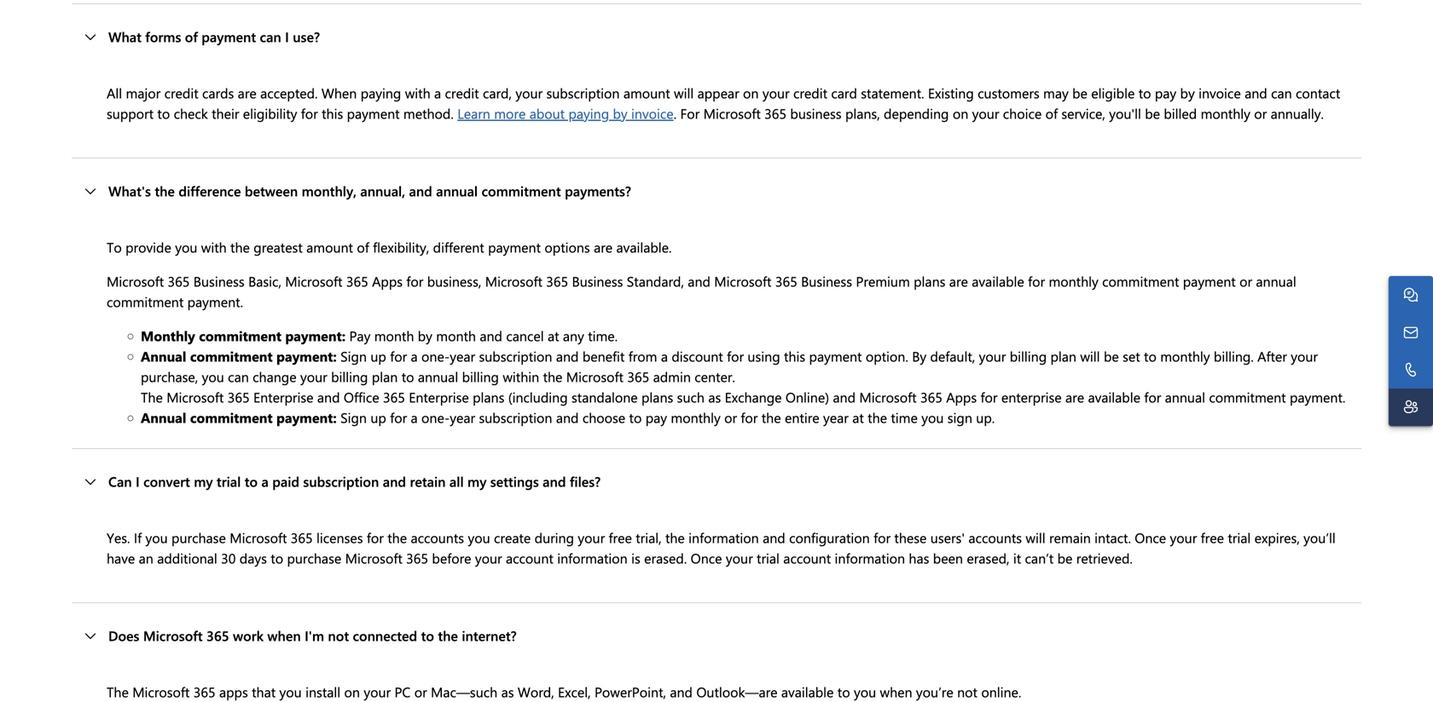 Task type: locate. For each thing, give the bounding box(es) containing it.
these
[[894, 529, 927, 547]]

1 business from the left
[[193, 272, 245, 290]]

for
[[301, 104, 318, 122], [406, 272, 423, 290], [1028, 272, 1045, 290], [390, 347, 407, 365], [727, 347, 744, 365], [981, 388, 998, 406], [1144, 388, 1161, 406], [390, 408, 407, 427], [741, 408, 758, 427], [367, 529, 384, 547], [874, 529, 891, 547]]

can left the use?
[[260, 27, 281, 46]]

payment: left pay
[[285, 327, 346, 345]]

account down create on the left bottom
[[506, 549, 553, 568]]

commitment inside what's the difference between monthly, annual, and annual commitment payments? dropdown button
[[482, 182, 561, 200]]

payment. inside microsoft 365 business basic, microsoft 365 apps for business, microsoft 365 business standard, and microsoft 365 business premium plans are available for monthly commitment payment or annual commitment payment.
[[187, 292, 243, 311]]

subscription
[[546, 83, 620, 102], [479, 347, 552, 365], [479, 408, 552, 427], [303, 472, 379, 491]]

2 account from the left
[[783, 549, 831, 568]]

payment. inside sign up for a one-year subscription and benefit from a discount for using this payment option. by default, your billing plan will be set to monthly billing. after your purchase, you can change your billing plan to annual billing within the microsoft 365 admin center. the microsoft 365 enterprise and office 365 enterprise plans (including standalone plans such as exchange online) and microsoft 365 apps for enterprise are available for annual commitment payment.
[[1290, 388, 1345, 406]]

monthly inside sign up for a one-year subscription and benefit from a discount for using this payment option. by default, your billing plan will be set to monthly billing. after your purchase, you can change your billing plan to annual billing within the microsoft 365 admin center. the microsoft 365 enterprise and office 365 enterprise plans (including standalone plans such as exchange online) and microsoft 365 apps for enterprise are available for annual commitment payment.
[[1160, 347, 1210, 365]]

payment.
[[187, 292, 243, 311], [1290, 388, 1345, 406]]

you right provide
[[175, 238, 197, 256]]

1 horizontal spatial paying
[[569, 104, 609, 122]]

1 enterprise from the left
[[253, 388, 313, 406]]

subscription up learn more about paying by invoice link at the left top of the page
[[546, 83, 620, 102]]

account down configuration at the right bottom of page
[[783, 549, 831, 568]]

1 horizontal spatial pay
[[1155, 83, 1176, 102]]

amount right greatest
[[306, 238, 353, 256]]

plan
[[1050, 347, 1076, 365], [372, 368, 398, 386]]

as
[[708, 388, 721, 406], [501, 683, 514, 701]]

check
[[174, 104, 208, 122]]

to inside "yes. if you purchase microsoft 365 licenses for the accounts you create during your free trial, the information and configuration for these users' accounts will remain intact. once your free trial expires, you'll have an additional 30 days to purchase microsoft 365 before your account information is erased. once your trial account information has been erased, it can't be retrieved."
[[271, 549, 283, 568]]

pay inside the all major credit cards are accepted. when paying with a credit card, your subscription amount will appear on your credit card statement. existing customers may be eligible to pay by invoice and can contact support to check their eligibility for this payment method.
[[1155, 83, 1176, 102]]

account
[[506, 549, 553, 568], [783, 549, 831, 568]]

if
[[134, 529, 142, 547]]

a inside dropdown button
[[261, 472, 269, 491]]

payment
[[201, 27, 256, 46], [347, 104, 400, 122], [488, 238, 541, 256], [1183, 272, 1236, 290], [809, 347, 862, 365]]

by up 'billed'
[[1180, 83, 1195, 102]]

2 horizontal spatial on
[[953, 104, 968, 122]]

can up annually.
[[1271, 83, 1292, 102]]

0 horizontal spatial this
[[322, 104, 343, 122]]

retrieved.
[[1076, 549, 1133, 568]]

any
[[563, 327, 584, 345]]

once right erased.
[[691, 549, 722, 568]]

the down does
[[107, 683, 129, 701]]

0 horizontal spatial of
[[185, 27, 198, 46]]

and left configuration at the right bottom of page
[[763, 529, 785, 547]]

2 vertical spatial on
[[344, 683, 360, 701]]

1 horizontal spatial my
[[467, 472, 486, 491]]

of right forms
[[185, 27, 198, 46]]

by inside the all major credit cards are accepted. when paying with a credit card, your subscription amount will appear on your credit card statement. existing customers may be eligible to pay by invoice and can contact support to check their eligibility for this payment method.
[[1180, 83, 1195, 102]]

2 horizontal spatial available
[[1088, 388, 1140, 406]]

1 horizontal spatial trial
[[757, 549, 780, 568]]

be inside "yes. if you purchase microsoft 365 licenses for the accounts you create during your free trial, the information and configuration for these users' accounts will remain intact. once your free trial expires, you'll have an additional 30 days to purchase microsoft 365 before your account information is erased. once your trial account information has been erased, it can't be retrieved."
[[1057, 549, 1073, 568]]

2 horizontal spatial of
[[1045, 104, 1058, 122]]

1 horizontal spatial purchase
[[287, 549, 341, 568]]

greatest
[[254, 238, 303, 256]]

up down monthly commitment payment: pay month by month and cancel at any time.
[[370, 347, 386, 365]]

1 horizontal spatial can
[[260, 27, 281, 46]]

0 horizontal spatial can
[[228, 368, 249, 386]]

commitment
[[482, 182, 561, 200], [1102, 272, 1179, 290], [107, 292, 184, 311], [199, 327, 281, 345], [190, 347, 273, 365], [1209, 388, 1286, 406], [190, 408, 273, 427]]

1 vertical spatial this
[[784, 347, 805, 365]]

apps down the to provide you with the greatest amount of flexibility, different payment options are available.
[[372, 272, 403, 290]]

apps inside sign up for a one-year subscription and benefit from a discount for using this payment option. by default, your billing plan will be set to monthly billing. after your purchase, you can change your billing plan to annual billing within the microsoft 365 admin center. the microsoft 365 enterprise and office 365 enterprise plans (including standalone plans such as exchange online) and microsoft 365 apps for enterprise are available for annual commitment payment.
[[946, 388, 977, 406]]

information down can i convert my trial to a paid subscription and retain all my settings and files? dropdown button
[[689, 529, 759, 547]]

one-
[[421, 347, 450, 365], [421, 408, 450, 427]]

annual for annual commitment payment: sign up for a one-year subscription and choose to pay monthly or for the entire year at the time you sign up.
[[141, 408, 186, 427]]

0 horizontal spatial account
[[506, 549, 553, 568]]

1 up from the top
[[370, 347, 386, 365]]

1 vertical spatial will
[[1080, 347, 1100, 365]]

apps inside microsoft 365 business basic, microsoft 365 apps for business, microsoft 365 business standard, and microsoft 365 business premium plans are available for monthly commitment payment or annual commitment payment.
[[372, 272, 403, 290]]

your down customers
[[972, 104, 999, 122]]

business down the 'options'
[[572, 272, 623, 290]]

0 horizontal spatial plan
[[372, 368, 398, 386]]

and inside "yes. if you purchase microsoft 365 licenses for the accounts you create during your free trial, the information and configuration for these users' accounts will remain intact. once your free trial expires, you'll have an additional 30 days to purchase microsoft 365 before your account information is erased. once your trial account information has been erased, it can't be retrieved."
[[763, 529, 785, 547]]

will
[[674, 83, 694, 102], [1080, 347, 1100, 365], [1026, 529, 1045, 547]]

the down purchase,
[[141, 388, 163, 406]]

the inside sign up for a one-year subscription and benefit from a discount for using this payment option. by default, your billing plan will be set to monthly billing. after your purchase, you can change your billing plan to annual billing within the microsoft 365 admin center. the microsoft 365 enterprise and office 365 enterprise plans (including standalone plans such as exchange online) and microsoft 365 apps for enterprise are available for annual commitment payment.
[[141, 388, 163, 406]]

by down business, in the left top of the page
[[418, 327, 432, 345]]

0 horizontal spatial free
[[609, 529, 632, 547]]

1 horizontal spatial payment.
[[1290, 388, 1345, 406]]

my right the convert
[[194, 472, 213, 491]]

2 annual from the top
[[141, 408, 186, 427]]

this right using
[[784, 347, 805, 365]]

1 horizontal spatial free
[[1201, 529, 1224, 547]]

their
[[212, 104, 239, 122]]

0 vertical spatial by
[[1180, 83, 1195, 102]]

1 horizontal spatial on
[[743, 83, 759, 102]]

that
[[252, 683, 276, 701]]

on right the install
[[344, 683, 360, 701]]

the inside sign up for a one-year subscription and benefit from a discount for using this payment option. by default, your billing plan will be set to monthly billing. after your purchase, you can change your billing plan to annual billing within the microsoft 365 admin center. the microsoft 365 enterprise and office 365 enterprise plans (including standalone plans such as exchange online) and microsoft 365 apps for enterprise are available for annual commitment payment.
[[543, 368, 562, 386]]

learn more about paying by invoice . for microsoft 365 business plans, depending on your choice of service, you'll be billed monthly or annually.
[[457, 104, 1324, 122]]

0 vertical spatial can
[[260, 27, 281, 46]]

plans down within
[[473, 388, 504, 406]]

existing
[[928, 83, 974, 102]]

and right standard,
[[688, 272, 710, 290]]

0 horizontal spatial trial
[[217, 472, 241, 491]]

business
[[193, 272, 245, 290], [572, 272, 623, 290], [801, 272, 852, 290]]

annual
[[141, 347, 186, 365], [141, 408, 186, 427]]

1 vertical spatial payment.
[[1290, 388, 1345, 406]]

sign inside sign up for a one-year subscription and benefit from a discount for using this payment option. by default, your billing plan will be set to monthly billing. after your purchase, you can change your billing plan to annual billing within the microsoft 365 admin center. the microsoft 365 enterprise and office 365 enterprise plans (including standalone plans such as exchange online) and microsoft 365 apps for enterprise are available for annual commitment payment.
[[340, 347, 367, 365]]

payment inside dropdown button
[[201, 27, 256, 46]]

as left word,
[[501, 683, 514, 701]]

0 horizontal spatial my
[[194, 472, 213, 491]]

paying right when
[[361, 83, 401, 102]]

be down remain
[[1057, 549, 1073, 568]]

2 up from the top
[[370, 408, 386, 427]]

you down 'annual commitment payment:'
[[202, 368, 224, 386]]

0 vertical spatial at
[[548, 327, 559, 345]]

0 vertical spatial one-
[[421, 347, 450, 365]]

commitment up 'annual commitment payment:'
[[199, 327, 281, 345]]

settings
[[490, 472, 539, 491]]

pay
[[349, 327, 370, 345]]

2 free from the left
[[1201, 529, 1224, 547]]

1 sign from the top
[[340, 347, 367, 365]]

0 horizontal spatial invoice
[[631, 104, 674, 122]]

of inside what forms of payment can i use? dropdown button
[[185, 27, 198, 46]]

payments?
[[565, 182, 631, 200]]

can i convert my trial to a paid subscription and retain all my settings and files? button
[[72, 449, 1361, 514]]

0 horizontal spatial business
[[193, 272, 245, 290]]

2 horizontal spatial credit
[[793, 83, 827, 102]]

enterprise
[[253, 388, 313, 406], [409, 388, 469, 406]]

monthly,
[[302, 182, 356, 200]]

1 horizontal spatial once
[[1135, 529, 1166, 547]]

pay down admin
[[645, 408, 667, 427]]

1 horizontal spatial available
[[972, 272, 1024, 290]]

0 vertical spatial on
[[743, 83, 759, 102]]

0 horizontal spatial as
[[501, 683, 514, 701]]

a up retain
[[411, 408, 418, 427]]

0 vertical spatial trial
[[217, 472, 241, 491]]

you left you're
[[854, 683, 876, 701]]

2 horizontal spatial plans
[[914, 272, 945, 290]]

0 horizontal spatial the
[[107, 683, 129, 701]]

once
[[1135, 529, 1166, 547], [691, 549, 722, 568]]

i right can
[[136, 472, 140, 491]]

0 horizontal spatial once
[[691, 549, 722, 568]]

amount inside the all major credit cards are accepted. when paying with a credit card, your subscription amount will appear on your credit card statement. existing customers may be eligible to pay by invoice and can contact support to check their eligibility for this payment method.
[[623, 83, 670, 102]]

amount left appear
[[623, 83, 670, 102]]

1 free from the left
[[609, 529, 632, 547]]

365 down provide
[[168, 272, 190, 290]]

1 horizontal spatial accounts
[[968, 529, 1022, 547]]

available inside microsoft 365 business basic, microsoft 365 apps for business, microsoft 365 business standard, and microsoft 365 business premium plans are available for monthly commitment payment or annual commitment payment.
[[972, 272, 1024, 290]]

business left 'premium'
[[801, 272, 852, 290]]

2 horizontal spatial business
[[801, 272, 852, 290]]

plan up enterprise
[[1050, 347, 1076, 365]]

excel, powerpoint, and
[[558, 683, 693, 701]]

forms
[[145, 27, 181, 46]]

sign
[[947, 408, 972, 427]]

invoice
[[1199, 83, 1241, 102], [631, 104, 674, 122]]

the
[[141, 388, 163, 406], [107, 683, 129, 701]]

1 vertical spatial as
[[501, 683, 514, 701]]

1 vertical spatial when
[[880, 683, 912, 701]]

annual commitment payment: sign up for a one-year subscription and choose to pay monthly or for the entire year at the time you sign up.
[[141, 408, 995, 427]]

and right online) at the bottom right of page
[[833, 388, 856, 406]]

2 vertical spatial payment:
[[276, 408, 337, 427]]

0 horizontal spatial credit
[[164, 83, 198, 102]]

what forms of payment can i use?
[[108, 27, 320, 46]]

0 horizontal spatial plans
[[473, 388, 504, 406]]

your right intact.
[[1170, 529, 1197, 547]]

2 accounts from the left
[[968, 529, 1022, 547]]

plans,
[[845, 104, 880, 122]]

monthly commitment payment: pay month by month and cancel at any time.
[[141, 327, 618, 345]]

paying inside the all major credit cards are accepted. when paying with a credit card, your subscription amount will appear on your credit card statement. existing customers may be eligible to pay by invoice and can contact support to check their eligibility for this payment method.
[[361, 83, 401, 102]]

annual commitment payment:
[[141, 347, 337, 365]]

free left expires,
[[1201, 529, 1224, 547]]

0 horizontal spatial with
[[201, 238, 227, 256]]

year up all
[[450, 408, 475, 427]]

the microsoft 365 apps that you install on your pc or mac—such as word, excel, powerpoint, and outlook—are available to you when you're not online.
[[107, 683, 1025, 701]]

1 horizontal spatial will
[[1026, 529, 1045, 547]]

erased.
[[644, 549, 687, 568]]

1 vertical spatial with
[[201, 238, 227, 256]]

business
[[790, 104, 842, 122]]

be
[[1072, 83, 1087, 102], [1145, 104, 1160, 122], [1104, 347, 1119, 365], [1057, 549, 1073, 568]]

billing left within
[[462, 368, 499, 386]]

2 vertical spatial will
[[1026, 529, 1045, 547]]

1 vertical spatial by
[[613, 104, 628, 122]]

0 vertical spatial i
[[285, 27, 289, 46]]

up inside sign up for a one-year subscription and benefit from a discount for using this payment option. by default, your billing plan will be set to monthly billing. after your purchase, you can change your billing plan to annual billing within the microsoft 365 admin center. the microsoft 365 enterprise and office 365 enterprise plans (including standalone plans such as exchange online) and microsoft 365 apps for enterprise are available for annual commitment payment.
[[370, 347, 386, 365]]

credit
[[164, 83, 198, 102], [445, 83, 479, 102], [793, 83, 827, 102]]

can
[[260, 27, 281, 46], [1271, 83, 1292, 102], [228, 368, 249, 386]]

configuration
[[789, 529, 870, 547]]

my right all
[[467, 472, 486, 491]]

0 vertical spatial once
[[1135, 529, 1166, 547]]

accounts up 'erased,'
[[968, 529, 1022, 547]]

1 horizontal spatial of
[[357, 238, 369, 256]]

payment: up change
[[276, 347, 337, 365]]

with inside the all major credit cards are accepted. when paying with a credit card, your subscription amount will appear on your credit card statement. existing customers may be eligible to pay by invoice and can contact support to check their eligibility for this payment method.
[[405, 83, 430, 102]]

when left you're
[[880, 683, 912, 701]]

1 one- from the top
[[421, 347, 450, 365]]

2 sign from the top
[[340, 408, 367, 427]]

users'
[[930, 529, 965, 547]]

1 horizontal spatial account
[[783, 549, 831, 568]]

licenses
[[316, 529, 363, 547]]

and inside microsoft 365 business basic, microsoft 365 apps for business, microsoft 365 business standard, and microsoft 365 business premium plans are available for monthly commitment payment or annual commitment payment.
[[688, 272, 710, 290]]

1 horizontal spatial invoice
[[1199, 83, 1241, 102]]

0 horizontal spatial accounts
[[411, 529, 464, 547]]

apps up the sign
[[946, 388, 977, 406]]

will left set
[[1080, 347, 1100, 365]]

0 horizontal spatial pay
[[645, 408, 667, 427]]

1 my from the left
[[194, 472, 213, 491]]

0 horizontal spatial at
[[548, 327, 559, 345]]

credit up business
[[793, 83, 827, 102]]

0 vertical spatial pay
[[1155, 83, 1176, 102]]

year down business, in the left top of the page
[[450, 347, 475, 365]]

you
[[175, 238, 197, 256], [202, 368, 224, 386], [921, 408, 944, 427], [145, 529, 168, 547], [468, 529, 490, 547], [279, 683, 302, 701], [854, 683, 876, 701]]

microsoft
[[703, 104, 761, 122], [107, 272, 164, 290], [285, 272, 342, 290], [485, 272, 542, 290], [714, 272, 772, 290], [566, 368, 624, 386], [166, 388, 224, 406], [859, 388, 917, 406], [230, 529, 287, 547], [345, 549, 402, 568], [143, 627, 203, 645], [132, 683, 190, 701]]

word,
[[518, 683, 554, 701]]

0 vertical spatial with
[[405, 83, 430, 102]]

1 horizontal spatial with
[[405, 83, 430, 102]]

once right intact.
[[1135, 529, 1166, 547]]

to
[[1138, 83, 1151, 102], [157, 104, 170, 122], [1144, 347, 1157, 365], [401, 368, 414, 386], [629, 408, 642, 427], [245, 472, 258, 491], [271, 549, 283, 568], [421, 627, 434, 645], [837, 683, 850, 701]]

change
[[253, 368, 296, 386]]

plan up office
[[372, 368, 398, 386]]

2 horizontal spatial can
[[1271, 83, 1292, 102]]

payment:
[[285, 327, 346, 345], [276, 347, 337, 365], [276, 408, 337, 427]]

1 annual from the top
[[141, 347, 186, 365]]

365 down the 'options'
[[546, 272, 568, 290]]

1 month from the left
[[374, 327, 414, 345]]

your up about
[[515, 83, 543, 102]]

commitment inside sign up for a one-year subscription and benefit from a discount for using this payment option. by default, your billing plan will be set to monthly billing. after your purchase, you can change your billing plan to annual billing within the microsoft 365 admin center. the microsoft 365 enterprise and office 365 enterprise plans (including standalone plans such as exchange online) and microsoft 365 apps for enterprise are available for annual commitment payment.
[[1209, 388, 1286, 406]]

0 vertical spatial as
[[708, 388, 721, 406]]

1 horizontal spatial business
[[572, 272, 623, 290]]

days
[[240, 549, 267, 568]]

when
[[267, 627, 301, 645], [880, 683, 912, 701]]

1 vertical spatial sign
[[340, 408, 367, 427]]

billing. after
[[1214, 347, 1287, 365]]

as inside sign up for a one-year subscription and benefit from a discount for using this payment option. by default, your billing plan will be set to monthly billing. after your purchase, you can change your billing plan to annual billing within the microsoft 365 admin center. the microsoft 365 enterprise and office 365 enterprise plans (including standalone plans such as exchange online) and microsoft 365 apps for enterprise are available for annual commitment payment.
[[708, 388, 721, 406]]

year
[[450, 347, 475, 365], [450, 408, 475, 427], [823, 408, 849, 427]]

will inside sign up for a one-year subscription and benefit from a discount for using this payment option. by default, your billing plan will be set to monthly billing. after your purchase, you can change your billing plan to annual billing within the microsoft 365 admin center. the microsoft 365 enterprise and office 365 enterprise plans (including standalone plans such as exchange online) and microsoft 365 apps for enterprise are available for annual commitment payment.
[[1080, 347, 1100, 365]]

1 horizontal spatial plan
[[1050, 347, 1076, 365]]

microsoft up using
[[714, 272, 772, 290]]

purchase down licenses
[[287, 549, 341, 568]]

billed
[[1164, 104, 1197, 122]]

a left paid
[[261, 472, 269, 491]]

payment: down change
[[276, 408, 337, 427]]

0 horizontal spatial available
[[781, 683, 834, 701]]

sign down office
[[340, 408, 367, 427]]

0 vertical spatial available
[[972, 272, 1024, 290]]

1 horizontal spatial at
[[852, 408, 864, 427]]

your right appear
[[762, 83, 789, 102]]

business,
[[427, 272, 481, 290]]

one- down monthly commitment payment: pay month by month and cancel at any time.
[[421, 347, 450, 365]]

1 horizontal spatial i
[[285, 27, 289, 46]]

statement.
[[861, 83, 924, 102]]

2 vertical spatial can
[[228, 368, 249, 386]]

available inside sign up for a one-year subscription and benefit from a discount for using this payment option. by default, your billing plan will be set to monthly billing. after your purchase, you can change your billing plan to annual billing within the microsoft 365 admin center. the microsoft 365 enterprise and office 365 enterprise plans (including standalone plans such as exchange online) and microsoft 365 apps for enterprise are available for annual commitment payment.
[[1088, 388, 1140, 406]]

0 horizontal spatial paying
[[361, 83, 401, 102]]

1 horizontal spatial when
[[880, 683, 912, 701]]

1 credit from the left
[[164, 83, 198, 102]]

billing up enterprise
[[1010, 347, 1047, 365]]

monthly inside microsoft 365 business basic, microsoft 365 apps for business, microsoft 365 business standard, and microsoft 365 business premium plans are available for monthly commitment payment or annual commitment payment.
[[1049, 272, 1098, 290]]

0 vertical spatial plan
[[1050, 347, 1076, 365]]

0 horizontal spatial on
[[344, 683, 360, 701]]

0 vertical spatial sign
[[340, 347, 367, 365]]

are up default,
[[949, 272, 968, 290]]

microsoft right does
[[143, 627, 203, 645]]

by left .
[[613, 104, 628, 122]]

and right the annual,
[[409, 182, 432, 200]]

2 horizontal spatial trial
[[1228, 529, 1251, 547]]

what
[[108, 27, 142, 46]]

0 vertical spatial purchase
[[171, 529, 226, 547]]

retain
[[410, 472, 446, 491]]

are inside sign up for a one-year subscription and benefit from a discount for using this payment option. by default, your billing plan will be set to monthly billing. after your purchase, you can change your billing plan to annual billing within the microsoft 365 admin center. the microsoft 365 enterprise and office 365 enterprise plans (including standalone plans such as exchange online) and microsoft 365 apps for enterprise are available for annual commitment payment.
[[1065, 388, 1084, 406]]

can inside dropdown button
[[260, 27, 281, 46]]

monthly
[[141, 327, 195, 345]]

difference
[[179, 182, 241, 200]]

1 vertical spatial can
[[1271, 83, 1292, 102]]

paying
[[361, 83, 401, 102], [569, 104, 609, 122]]

annual down monthly
[[141, 347, 186, 365]]

trial inside dropdown button
[[217, 472, 241, 491]]

1 horizontal spatial not
[[957, 683, 977, 701]]

files?
[[570, 472, 601, 491]]

microsoft 365 business basic, microsoft 365 apps for business, microsoft 365 business standard, and microsoft 365 business premium plans are available for monthly commitment payment or annual commitment payment.
[[107, 272, 1296, 311]]

what's the difference between monthly, annual, and annual commitment payments?
[[108, 182, 631, 200]]

my
[[194, 472, 213, 491], [467, 472, 486, 491]]

accounts
[[411, 529, 464, 547], [968, 529, 1022, 547]]

payment inside microsoft 365 business basic, microsoft 365 apps for business, microsoft 365 business standard, and microsoft 365 business premium plans are available for monthly commitment payment or annual commitment payment.
[[1183, 272, 1236, 290]]

will up can't
[[1026, 529, 1045, 547]]

mac—such
[[431, 683, 497, 701]]

with down difference at the top left of page
[[201, 238, 227, 256]]

1 accounts from the left
[[411, 529, 464, 547]]

information down configuration at the right bottom of page
[[835, 549, 905, 568]]

you right if
[[145, 529, 168, 547]]

yes. if you purchase microsoft 365 licenses for the accounts you create during your free trial, the information and configuration for these users' accounts will remain intact. once your free trial expires, you'll have an additional 30 days to purchase microsoft 365 before your account information is erased. once your trial account information has been erased, it can't be retrieved.
[[107, 529, 1336, 568]]

annual inside microsoft 365 business basic, microsoft 365 apps for business, microsoft 365 business standard, and microsoft 365 business premium plans are available for monthly commitment payment or annual commitment payment.
[[1256, 272, 1296, 290]]

1 vertical spatial once
[[691, 549, 722, 568]]

1 horizontal spatial month
[[436, 327, 476, 345]]

1 vertical spatial apps
[[946, 388, 977, 406]]

0 vertical spatial when
[[267, 627, 301, 645]]

annual inside dropdown button
[[436, 182, 478, 200]]

0 vertical spatial payment:
[[285, 327, 346, 345]]

monthly
[[1201, 104, 1250, 122], [1049, 272, 1098, 290], [1160, 347, 1210, 365], [671, 408, 721, 427]]

be left set
[[1104, 347, 1119, 365]]

a inside the all major credit cards are accepted. when paying with a credit card, your subscription amount will appear on your credit card statement. existing customers may be eligible to pay by invoice and can contact support to check their eligibility for this payment method.
[[434, 83, 441, 102]]

plans right 'premium'
[[914, 272, 945, 290]]

1 vertical spatial up
[[370, 408, 386, 427]]

center.
[[695, 368, 735, 386]]

with
[[405, 83, 430, 102], [201, 238, 227, 256]]

i'm
[[305, 627, 324, 645]]

on right appear
[[743, 83, 759, 102]]

your right during
[[578, 529, 605, 547]]

credit up learn on the top left
[[445, 83, 479, 102]]

0 vertical spatial this
[[322, 104, 343, 122]]

are right cards
[[238, 83, 257, 102]]



Task type: vqa. For each thing, say whether or not it's contained in the screenshot.
Entertainment ELEMENT
no



Task type: describe. For each thing, give the bounding box(es) containing it.
may
[[1043, 83, 1069, 102]]

will inside "yes. if you purchase microsoft 365 licenses for the accounts you create during your free trial, the information and configuration for these users' accounts will remain intact. once your free trial expires, you'll have an additional 30 days to purchase microsoft 365 before your account information is erased. once your trial account information has been erased, it can't be retrieved."
[[1026, 529, 1045, 547]]

learn more about paying by invoice link
[[457, 104, 674, 122]]

internet?
[[462, 627, 517, 645]]

commitment down change
[[190, 408, 273, 427]]

you left the sign
[[921, 408, 944, 427]]

expires,
[[1254, 529, 1300, 547]]

outlook—are
[[696, 683, 778, 701]]

2 month from the left
[[436, 327, 476, 345]]

been
[[933, 549, 963, 568]]

subscription inside sign up for a one-year subscription and benefit from a discount for using this payment option. by default, your billing plan will be set to monthly billing. after your purchase, you can change your billing plan to annual billing within the microsoft 365 admin center. the microsoft 365 enterprise and office 365 enterprise plans (including standalone plans such as exchange online) and microsoft 365 apps for enterprise are available for annual commitment payment.
[[479, 347, 552, 365]]

flexibility,
[[373, 238, 429, 256]]

microsoft up the time
[[859, 388, 917, 406]]

you'll
[[1304, 529, 1336, 547]]

microsoft right basic,
[[285, 272, 342, 290]]

1 vertical spatial purchase
[[287, 549, 341, 568]]

0 horizontal spatial purchase
[[171, 529, 226, 547]]

1 vertical spatial on
[[953, 104, 968, 122]]

options
[[545, 238, 590, 256]]

365 down the to provide you with the greatest amount of flexibility, different payment options are available.
[[346, 272, 368, 290]]

or down exchange
[[724, 408, 737, 427]]

.
[[674, 104, 677, 122]]

2 business from the left
[[572, 272, 623, 290]]

payment: for annual commitment payment:
[[276, 408, 337, 427]]

for inside the all major credit cards are accepted. when paying with a credit card, your subscription amount will appear on your credit card statement. existing customers may be eligible to pay by invoice and can contact support to check their eligibility for this payment method.
[[301, 104, 318, 122]]

subscription inside the all major credit cards are accepted. when paying with a credit card, your subscription amount will appear on your credit card statement. existing customers may be eligible to pay by invoice and can contact support to check their eligibility for this payment method.
[[546, 83, 620, 102]]

be inside sign up for a one-year subscription and benefit from a discount for using this payment option. by default, your billing plan will be set to monthly billing. after your purchase, you can change your billing plan to annual billing within the microsoft 365 admin center. the microsoft 365 enterprise and office 365 enterprise plans (including standalone plans such as exchange online) and microsoft 365 apps for enterprise are available for annual commitment payment.
[[1104, 347, 1119, 365]]

annual for annual commitment payment:
[[141, 347, 186, 365]]

are inside the all major credit cards are accepted. when paying with a credit card, your subscription amount will appear on your credit card statement. existing customers may be eligible to pay by invoice and can contact support to check their eligibility for this payment method.
[[238, 83, 257, 102]]

1 vertical spatial at
[[852, 408, 864, 427]]

benefit
[[582, 347, 625, 365]]

one- inside sign up for a one-year subscription and benefit from a discount for using this payment option. by default, your billing plan will be set to monthly billing. after your purchase, you can change your billing plan to annual billing within the microsoft 365 admin center. the microsoft 365 enterprise and office 365 enterprise plans (including standalone plans such as exchange online) and microsoft 365 apps for enterprise are available for annual commitment payment.
[[421, 347, 450, 365]]

1 vertical spatial payment:
[[276, 347, 337, 365]]

this inside sign up for a one-year subscription and benefit from a discount for using this payment option. by default, your billing plan will be set to monthly billing. after your purchase, you can change your billing plan to annual billing within the microsoft 365 admin center. the microsoft 365 enterprise and office 365 enterprise plans (including standalone plans such as exchange online) and microsoft 365 apps for enterprise are available for annual commitment payment.
[[784, 347, 805, 365]]

2 credit from the left
[[445, 83, 479, 102]]

or left annually.
[[1254, 104, 1267, 122]]

accepted.
[[260, 83, 318, 102]]

install
[[305, 683, 340, 701]]

your right default,
[[979, 347, 1006, 365]]

year right entire
[[823, 408, 849, 427]]

microsoft down does
[[132, 683, 190, 701]]

the left greatest
[[230, 238, 250, 256]]

purchase,
[[141, 368, 198, 386]]

1 vertical spatial not
[[957, 683, 977, 701]]

microsoft down appear
[[703, 104, 761, 122]]

choice
[[1003, 104, 1042, 122]]

work
[[233, 627, 264, 645]]

be right 'you'll'
[[1145, 104, 1160, 122]]

microsoft up days
[[230, 529, 287, 547]]

plans inside microsoft 365 business basic, microsoft 365 apps for business, microsoft 365 business standard, and microsoft 365 business premium plans are available for monthly commitment payment or annual commitment payment.
[[914, 272, 945, 290]]

and down any
[[556, 347, 579, 365]]

you right that
[[279, 683, 302, 701]]

erased,
[[967, 549, 1009, 568]]

365 down from
[[627, 368, 649, 386]]

depending
[[884, 104, 949, 122]]

provide
[[126, 238, 171, 256]]

the right licenses
[[387, 529, 407, 547]]

365 left licenses
[[291, 529, 313, 547]]

microsoft down purchase,
[[166, 388, 224, 406]]

365 down by
[[920, 388, 942, 406]]

using
[[748, 347, 780, 365]]

your left pc
[[364, 683, 391, 701]]

does
[[108, 627, 139, 645]]

admin
[[653, 368, 691, 386]]

from
[[628, 347, 657, 365]]

365 left before
[[406, 549, 428, 568]]

card
[[831, 83, 857, 102]]

the right what's
[[155, 182, 175, 200]]

when
[[321, 83, 357, 102]]

your right billing. after
[[1291, 347, 1318, 365]]

and left files?
[[543, 472, 566, 491]]

2 my from the left
[[467, 472, 486, 491]]

online)
[[786, 388, 829, 406]]

365 down 'annual commitment payment:'
[[228, 388, 250, 406]]

is
[[631, 549, 640, 568]]

(including
[[508, 388, 568, 406]]

method.
[[403, 104, 454, 122]]

1 vertical spatial invoice
[[631, 104, 674, 122]]

contact
[[1296, 83, 1340, 102]]

be inside the all major credit cards are accepted. when paying with a credit card, your subscription amount will appear on your credit card statement. existing customers may be eligible to pay by invoice and can contact support to check their eligibility for this payment method.
[[1072, 83, 1087, 102]]

365 inside dropdown button
[[206, 627, 229, 645]]

all
[[449, 472, 464, 491]]

paid
[[272, 472, 299, 491]]

an
[[139, 549, 153, 568]]

or right pc
[[414, 683, 427, 701]]

on inside the all major credit cards are accepted. when paying with a credit card, your subscription amount will appear on your credit card statement. existing customers may be eligible to pay by invoice and can contact support to check their eligibility for this payment method.
[[743, 83, 759, 102]]

365 right office
[[383, 388, 405, 406]]

or inside microsoft 365 business basic, microsoft 365 apps for business, microsoft 365 business standard, and microsoft 365 business premium plans are available for monthly commitment payment or annual commitment payment.
[[1239, 272, 1252, 290]]

2 enterprise from the left
[[409, 388, 469, 406]]

appear
[[697, 83, 739, 102]]

will inside the all major credit cards are accepted. when paying with a credit card, your subscription amount will appear on your credit card statement. existing customers may be eligible to pay by invoice and can contact support to check their eligibility for this payment method.
[[674, 83, 694, 102]]

subscription down the (including at the left of the page
[[479, 408, 552, 427]]

time
[[891, 408, 918, 427]]

2 vertical spatial by
[[418, 327, 432, 345]]

sign up for a one-year subscription and benefit from a discount for using this payment option. by default, your billing plan will be set to monthly billing. after your purchase, you can change your billing plan to annual billing within the microsoft 365 admin center. the microsoft 365 enterprise and office 365 enterprise plans (including standalone plans such as exchange online) and microsoft 365 apps for enterprise are available for annual commitment payment.
[[141, 347, 1345, 406]]

additional
[[157, 549, 217, 568]]

you left create on the left bottom
[[468, 529, 490, 547]]

2 one- from the top
[[421, 408, 450, 427]]

your right change
[[300, 368, 327, 386]]

0 horizontal spatial information
[[557, 549, 628, 568]]

i inside can i convert my trial to a paid subscription and retain all my settings and files? dropdown button
[[136, 472, 140, 491]]

such
[[677, 388, 705, 406]]

and left retain
[[383, 472, 406, 491]]

to provide you with the greatest amount of flexibility, different payment options are available.
[[107, 238, 672, 256]]

commitment up change
[[190, 347, 273, 365]]

365 left business
[[764, 104, 786, 122]]

it
[[1013, 549, 1021, 568]]

a down monthly commitment payment: pay month by month and cancel at any time.
[[411, 347, 418, 365]]

and down the (including at the left of the page
[[556, 408, 579, 427]]

create
[[494, 529, 531, 547]]

all
[[107, 83, 122, 102]]

available.
[[616, 238, 672, 256]]

commitment up set
[[1102, 272, 1179, 290]]

before
[[432, 549, 471, 568]]

time.
[[588, 327, 618, 345]]

microsoft inside dropdown button
[[143, 627, 203, 645]]

year inside sign up for a one-year subscription and benefit from a discount for using this payment option. by default, your billing plan will be set to monthly billing. after your purchase, you can change your billing plan to annual billing within the microsoft 365 admin center. the microsoft 365 enterprise and office 365 enterprise plans (including standalone plans such as exchange online) and microsoft 365 apps for enterprise are available for annual commitment payment.
[[450, 347, 475, 365]]

use?
[[293, 27, 320, 46]]

and inside the all major credit cards are accepted. when paying with a credit card, your subscription amount will appear on your credit card statement. existing customers may be eligible to pay by invoice and can contact support to check their eligibility for this payment method.
[[1245, 83, 1267, 102]]

1 vertical spatial of
[[1045, 104, 1058, 122]]

you inside sign up for a one-year subscription and benefit from a discount for using this payment option. by default, your billing plan will be set to monthly billing. after your purchase, you can change your billing plan to annual billing within the microsoft 365 admin center. the microsoft 365 enterprise and office 365 enterprise plans (including standalone plans such as exchange online) and microsoft 365 apps for enterprise are available for annual commitment payment.
[[202, 368, 224, 386]]

learn
[[457, 104, 490, 122]]

are inside microsoft 365 business basic, microsoft 365 apps for business, microsoft 365 business standard, and microsoft 365 business premium plans are available for monthly commitment payment or annual commitment payment.
[[949, 272, 968, 290]]

what forms of payment can i use? button
[[72, 4, 1361, 69]]

about
[[529, 104, 565, 122]]

payment inside sign up for a one-year subscription and benefit from a discount for using this payment option. by default, your billing plan will be set to monthly billing. after your purchase, you can change your billing plan to annual billing within the microsoft 365 admin center. the microsoft 365 enterprise and office 365 enterprise plans (including standalone plans such as exchange online) and microsoft 365 apps for enterprise are available for annual commitment payment.
[[809, 347, 862, 365]]

payment inside the all major credit cards are accepted. when paying with a credit card, your subscription amount will appear on your credit card statement. existing customers may be eligible to pay by invoice and can contact support to check their eligibility for this payment method.
[[347, 104, 400, 122]]

this inside the all major credit cards are accepted. when paying with a credit card, your subscription amount will appear on your credit card statement. existing customers may be eligible to pay by invoice and can contact support to check their eligibility for this payment method.
[[322, 104, 343, 122]]

the down exchange
[[761, 408, 781, 427]]

0 horizontal spatial amount
[[306, 238, 353, 256]]

service,
[[1061, 104, 1105, 122]]

have
[[107, 549, 135, 568]]

set
[[1123, 347, 1140, 365]]

microsoft up the cancel
[[485, 272, 542, 290]]

a right from
[[661, 347, 668, 365]]

you'll
[[1109, 104, 1141, 122]]

the up erased.
[[665, 529, 685, 547]]

commitment up monthly
[[107, 292, 184, 311]]

3 business from the left
[[801, 272, 852, 290]]

can inside the all major credit cards are accepted. when paying with a credit card, your subscription amount will appear on your credit card statement. existing customers may be eligible to pay by invoice and can contact support to check their eligibility for this payment method.
[[1271, 83, 1292, 102]]

3 credit from the left
[[793, 83, 827, 102]]

annual,
[[360, 182, 405, 200]]

invoice inside the all major credit cards are accepted. when paying with a credit card, your subscription amount will appear on your credit card statement. existing customers may be eligible to pay by invoice and can contact support to check their eligibility for this payment method.
[[1199, 83, 1241, 102]]

premium
[[856, 272, 910, 290]]

your right erased.
[[726, 549, 753, 568]]

1 vertical spatial paying
[[569, 104, 609, 122]]

1 horizontal spatial billing
[[462, 368, 499, 386]]

365 left 'apps'
[[193, 683, 215, 701]]

intact.
[[1095, 529, 1131, 547]]

standard,
[[627, 272, 684, 290]]

the left internet?
[[438, 627, 458, 645]]

2 vertical spatial available
[[781, 683, 834, 701]]

2 horizontal spatial information
[[835, 549, 905, 568]]

30
[[221, 549, 236, 568]]

discount
[[672, 347, 723, 365]]

1 horizontal spatial plans
[[641, 388, 673, 406]]

and left office
[[317, 388, 340, 406]]

not inside dropdown button
[[328, 627, 349, 645]]

cards
[[202, 83, 234, 102]]

1 horizontal spatial information
[[689, 529, 759, 547]]

2 vertical spatial of
[[357, 238, 369, 256]]

can't
[[1025, 549, 1054, 568]]

has
[[909, 549, 929, 568]]

basic,
[[248, 272, 281, 290]]

0 horizontal spatial billing
[[331, 368, 368, 386]]

for
[[680, 104, 700, 122]]

microsoft down benefit
[[566, 368, 624, 386]]

1 vertical spatial pay
[[645, 408, 667, 427]]

payment: for monthly commitment payment:
[[285, 327, 346, 345]]

remain
[[1049, 529, 1091, 547]]

subscription inside dropdown button
[[303, 472, 379, 491]]

are right the 'options'
[[594, 238, 613, 256]]

can
[[108, 472, 132, 491]]

exchange
[[725, 388, 782, 406]]

1 account from the left
[[506, 549, 553, 568]]

does microsoft 365 work when i'm not connected to the internet?
[[108, 627, 517, 645]]

365 up using
[[775, 272, 797, 290]]

when inside dropdown button
[[267, 627, 301, 645]]

microsoft down licenses
[[345, 549, 402, 568]]

enterprise
[[1001, 388, 1062, 406]]

can inside sign up for a one-year subscription and benefit from a discount for using this payment option. by default, your billing plan will be set to monthly billing. after your purchase, you can change your billing plan to annual billing within the microsoft 365 admin center. the microsoft 365 enterprise and office 365 enterprise plans (including standalone plans such as exchange online) and microsoft 365 apps for enterprise are available for annual commitment payment.
[[228, 368, 249, 386]]

the left the time
[[868, 408, 887, 427]]

more
[[494, 104, 526, 122]]

can i convert my trial to a paid subscription and retain all my settings and files?
[[108, 472, 601, 491]]

2 horizontal spatial billing
[[1010, 347, 1047, 365]]

office
[[344, 388, 379, 406]]

by
[[912, 347, 926, 365]]

option.
[[866, 347, 908, 365]]

and left the cancel
[[480, 327, 502, 345]]

your down create on the left bottom
[[475, 549, 502, 568]]

i inside what forms of payment can i use? dropdown button
[[285, 27, 289, 46]]

all major credit cards are accepted. when paying with a credit card, your subscription amount will appear on your credit card statement. existing customers may be eligible to pay by invoice and can contact support to check their eligibility for this payment method.
[[107, 83, 1340, 122]]

what's
[[108, 182, 151, 200]]

major
[[126, 83, 161, 102]]

does microsoft 365 work when i'm not connected to the internet? button
[[72, 604, 1361, 669]]

eligibility
[[243, 104, 297, 122]]

microsoft down provide
[[107, 272, 164, 290]]



